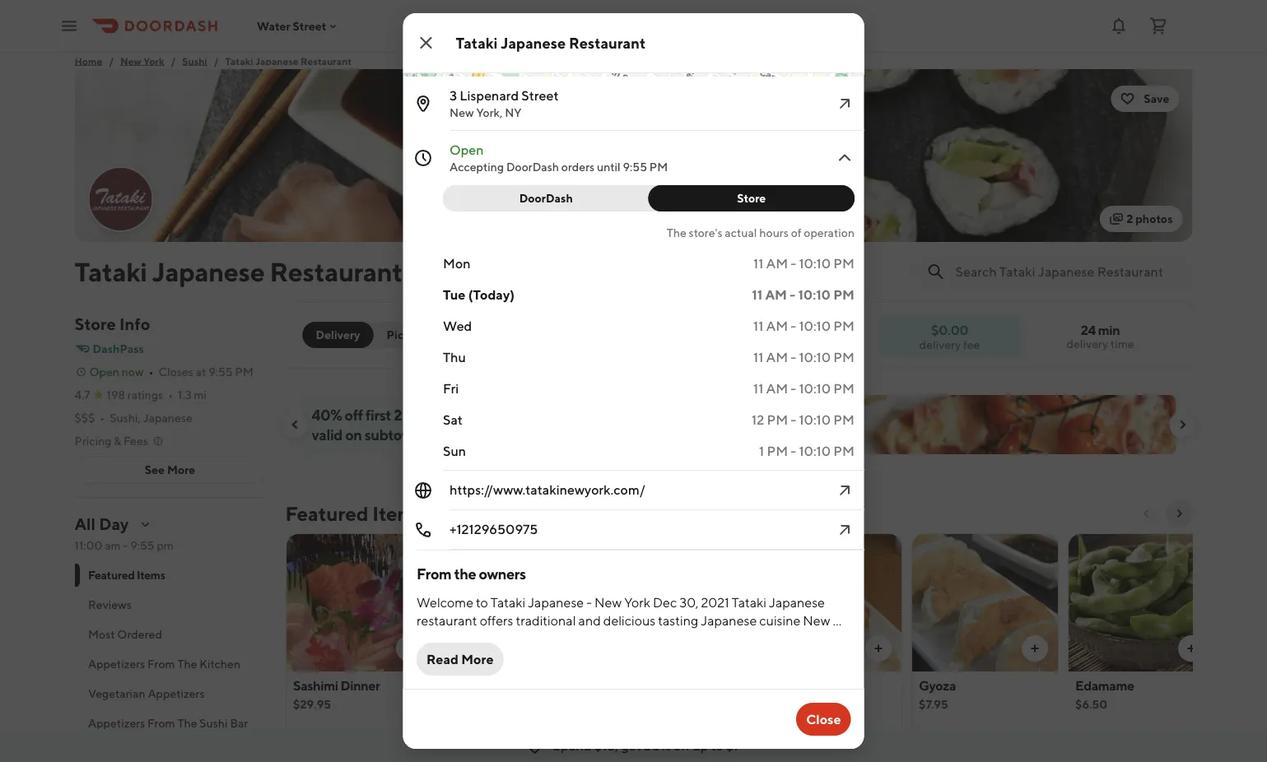 Task type: describe. For each thing, give the bounding box(es) containing it.
1 vertical spatial featured
[[88, 569, 134, 582]]

home
[[75, 55, 102, 67]]

min
[[1099, 323, 1121, 338]]

japanese inside dialog
[[501, 34, 566, 51]]

featured items heading
[[285, 501, 424, 527]]

kitchen
[[199, 658, 240, 671]]

3 / from the left
[[214, 55, 219, 67]]

hour options option group
[[443, 185, 855, 212]]

1 click item image from the top
[[835, 148, 855, 168]]

& inside b1.chicken teriyaki, california roll & salad
[[690, 697, 698, 712]]

notification bell image
[[1110, 16, 1130, 36]]

pickup
[[387, 328, 424, 342]]

- for sat
[[791, 412, 796, 428]]

$15
[[428, 426, 450, 444]]

the for sushi
[[177, 717, 197, 731]]

actual
[[725, 226, 757, 240]]

$7
[[726, 739, 741, 754]]

add item to cart image
[[872, 643, 885, 656]]

gyoza image
[[912, 534, 1058, 672]]

1 horizontal spatial featured items
[[285, 502, 424, 526]]

close button
[[797, 704, 851, 737]]

accepting
[[449, 160, 504, 174]]

reviews button
[[75, 591, 266, 620]]

order
[[497, 328, 529, 342]]

1 vertical spatial items
[[136, 569, 165, 582]]

first
[[366, 406, 391, 424]]

york,
[[476, 106, 502, 119]]

edamame image
[[1069, 534, 1215, 672]]

fri
[[443, 381, 459, 397]]

11 for mon
[[753, 256, 764, 271]]

vegetarian appetizers
[[88, 688, 204, 701]]

group order
[[460, 328, 529, 342]]

group
[[460, 328, 495, 342]]

0 horizontal spatial new
[[120, 55, 142, 67]]

2 horizontal spatial off
[[674, 739, 690, 754]]

11 am - 10:10 pm for tue (today)
[[752, 287, 855, 303]]

thu
[[443, 350, 466, 365]]

restaurant inside dialog
[[569, 34, 646, 51]]

24 min delivery time
[[1067, 323, 1135, 351]]

to for $7
[[711, 739, 724, 754]]

open for open accepting doordash orders until 9:55 pm
[[449, 142, 484, 158]]

most ordered
[[88, 628, 162, 642]]

add item to cart image for gyoza
[[1029, 643, 1042, 656]]

am for mon
[[766, 256, 788, 271]]

spend $15, get 30% off up to $7
[[553, 739, 741, 754]]

am for fri
[[766, 381, 788, 397]]

delivery
[[316, 328, 360, 342]]

0 horizontal spatial &
[[114, 435, 121, 448]]

street inside the '3 lispenard street new york, ny'
[[521, 88, 559, 103]]

appetizers from the sushi bar
[[88, 717, 248, 731]]

2 vertical spatial restaurant
[[270, 256, 403, 287]]

store info
[[75, 315, 150, 334]]

close tataki japanese restaurant image
[[416, 33, 436, 53]]

valid
[[312, 426, 343, 444]]

2 click item image from the top
[[835, 481, 855, 501]]

wall street roll image
[[756, 534, 902, 672]]

more for see more
[[167, 463, 196, 477]]

10:10 for fri
[[799, 381, 831, 397]]

at
[[196, 365, 206, 379]]

subtotals
[[365, 426, 425, 444]]

9:55 for 11:00 am - 9:55 pm
[[130, 539, 155, 553]]

30%
[[644, 739, 671, 754]]

• closes at 9:55 pm
[[149, 365, 254, 379]]

pricing
[[75, 435, 112, 448]]

info
[[119, 315, 150, 334]]

11 for fri
[[753, 381, 764, 397]]

order methods option group
[[303, 322, 437, 348]]

3 lispenard street new york, ny
[[449, 88, 559, 119]]

fee
[[964, 338, 981, 351]]

read more
[[426, 652, 494, 668]]

read
[[426, 652, 458, 668]]

street for wall
[[791, 678, 828, 694]]

chicken teriyaki image
[[443, 534, 589, 672]]

up for off
[[693, 739, 709, 754]]

0 horizontal spatial previous button of carousel image
[[289, 419, 302, 432]]

- for tue (today)
[[790, 287, 796, 303]]

chicken
[[449, 678, 498, 694]]

198
[[107, 388, 125, 402]]

$0.00 delivery fee
[[920, 322, 981, 351]]

1 vertical spatial previous button of carousel image
[[1141, 508, 1154, 521]]

- for sun
[[791, 444, 796, 459]]

store's
[[689, 226, 723, 240]]

orders inside open accepting doordash orders until 9:55 pm
[[561, 160, 595, 174]]

am
[[105, 539, 121, 553]]

map region
[[231, 0, 1075, 147]]

Store button
[[648, 185, 855, 212]]

wall street roll $13.95
[[762, 678, 853, 712]]

1 vertical spatial •
[[168, 388, 173, 402]]

$$$
[[75, 412, 95, 425]]

sushi,
[[110, 412, 141, 425]]

0 horizontal spatial tataki japanese restaurant
[[75, 256, 403, 287]]

spend
[[553, 739, 592, 754]]

open now
[[89, 365, 144, 379]]

$13.95
[[762, 698, 798, 712]]

all day
[[75, 515, 129, 534]]

sashimi
[[293, 678, 338, 694]]

0 vertical spatial sushi
[[182, 55, 207, 67]]

teriyaki
[[500, 678, 545, 694]]

12 pm - 10:10 pm
[[752, 412, 855, 428]]

0 items, open order cart image
[[1149, 16, 1169, 36]]

chicken teriyaki
[[449, 678, 545, 694]]

open menu image
[[59, 16, 79, 36]]

save
[[1145, 92, 1170, 105]]

reviews
[[88, 599, 131, 612]]

0 horizontal spatial featured items
[[88, 569, 165, 582]]

2 photos
[[1127, 212, 1174, 226]]

york
[[144, 55, 164, 67]]

3
[[449, 88, 457, 103]]

more for read more
[[461, 652, 494, 668]]

appetizers from the kitchen
[[88, 658, 240, 671]]

0 vertical spatial •
[[149, 365, 154, 379]]

lispenard
[[460, 88, 519, 103]]

vegetarian appetizers button
[[75, 680, 266, 709]]

select promotional banner element
[[690, 455, 789, 484]]

tataki japanese restaurant inside dialog
[[456, 34, 646, 51]]

- for mon
[[791, 256, 796, 271]]

2 click item image from the top
[[835, 521, 855, 540]]

10:10 for mon
[[799, 256, 831, 271]]

24
[[1082, 323, 1096, 338]]

water
[[257, 19, 290, 33]]

$7.95
[[919, 698, 948, 712]]

roll inside b1.chicken teriyaki, california roll & salad
[[665, 697, 688, 712]]

4.7
[[75, 388, 90, 402]]

11 for thu
[[753, 350, 764, 365]]

sashimi dinner image
[[286, 534, 432, 672]]

open accepting doordash orders until 9:55 pm
[[449, 142, 668, 174]]

time
[[1111, 337, 1135, 351]]

ny
[[505, 106, 522, 119]]

1.3
[[178, 388, 192, 402]]

appetizers for appetizers from the kitchen
[[88, 658, 145, 671]]

10:10 for thu
[[799, 350, 831, 365]]

+12129650975
[[449, 522, 538, 538]]

water street
[[257, 19, 327, 33]]

$6.50
[[1076, 698, 1108, 712]]

11:00 am - 9:55 pm
[[75, 539, 174, 553]]

up for orders
[[449, 406, 466, 424]]

get
[[622, 739, 642, 754]]

tue (today)
[[443, 287, 515, 303]]

see
[[145, 463, 165, 477]]

all
[[75, 515, 96, 534]]

street for water
[[293, 19, 327, 33]]

sushi inside button
[[199, 717, 227, 731]]

from for sushi
[[147, 717, 175, 731]]

roll inside wall street roll $13.95
[[830, 678, 853, 694]]

1 vertical spatial tataki
[[225, 55, 253, 67]]

10:10 for wed
[[799, 318, 831, 334]]

appetizers inside button
[[147, 688, 204, 701]]

appetizers for appetizers from the sushi bar
[[88, 717, 145, 731]]



Task type: locate. For each thing, give the bounding box(es) containing it.
1 horizontal spatial up
[[693, 739, 709, 754]]

40% off first 2 orders up to $10 off with 40welcome, valid on subtotals $15
[[312, 406, 665, 444]]

appetizers from the sushi bar button
[[75, 709, 266, 739]]

1 vertical spatial appetizers
[[147, 688, 204, 701]]

0 vertical spatial orders
[[561, 160, 595, 174]]

1 horizontal spatial items
[[373, 502, 424, 526]]

delivery inside $0.00 delivery fee
[[920, 338, 962, 351]]

up down fri
[[449, 406, 466, 424]]

0 horizontal spatial street
[[293, 19, 327, 33]]

0 vertical spatial doordash
[[506, 160, 559, 174]]

the inside dialog
[[667, 226, 686, 240]]

1 horizontal spatial open
[[449, 142, 484, 158]]

1 horizontal spatial 9:55
[[209, 365, 233, 379]]

1 click item image from the top
[[835, 94, 855, 114]]

pm
[[649, 160, 668, 174], [834, 256, 855, 271], [834, 287, 855, 303], [834, 318, 855, 334], [834, 350, 855, 365], [235, 365, 254, 379], [834, 381, 855, 397], [767, 412, 788, 428], [834, 412, 855, 428], [767, 444, 788, 459], [834, 444, 855, 459]]

off
[[345, 406, 363, 424], [512, 406, 530, 424], [674, 739, 690, 754]]

previous button of carousel image left 40%
[[289, 419, 302, 432]]

street up ny
[[521, 88, 559, 103]]

1 horizontal spatial orders
[[561, 160, 595, 174]]

mon
[[443, 256, 470, 271]]

orders left "until" on the top left
[[561, 160, 595, 174]]

to left $10
[[469, 406, 482, 424]]

of
[[791, 226, 802, 240]]

& down teriyaki,
[[690, 697, 698, 712]]

0 horizontal spatial items
[[136, 569, 165, 582]]

- for fri
[[791, 381, 796, 397]]

0 vertical spatial from
[[416, 565, 451, 583]]

items inside heading
[[373, 502, 424, 526]]

featured items down on at the bottom left of the page
[[285, 502, 424, 526]]

dashpass
[[93, 342, 144, 356]]

new
[[120, 55, 142, 67], [449, 106, 474, 119]]

doordash up "doordash" button
[[506, 160, 559, 174]]

off right 30%
[[674, 739, 690, 754]]

the left store's
[[667, 226, 686, 240]]

2 add item to cart image from the left
[[1029, 643, 1042, 656]]

11 for tue (today)
[[752, 287, 763, 303]]

store for store
[[737, 192, 766, 205]]

mi
[[194, 388, 207, 402]]

0 vertical spatial the
[[667, 226, 686, 240]]

store up the store's actual hours of operation
[[737, 192, 766, 205]]

orders inside 40% off first 2 orders up to $10 off with 40welcome, valid on subtotals $15
[[405, 406, 446, 424]]

up left $7
[[693, 739, 709, 754]]

2 vertical spatial appetizers
[[88, 717, 145, 731]]

previous button of carousel image left next button of carousel image
[[1141, 508, 1154, 521]]

tataki up store info at the left top
[[75, 256, 147, 287]]

0 horizontal spatial orders
[[405, 406, 446, 424]]

1 horizontal spatial featured
[[285, 502, 369, 526]]

next button of carousel image
[[1174, 508, 1187, 521]]

wed
[[443, 318, 472, 334]]

0 vertical spatial tataki japanese restaurant
[[456, 34, 646, 51]]

2 horizontal spatial add item to cart image
[[1185, 643, 1198, 656]]

1
[[759, 444, 764, 459]]

0 vertical spatial appetizers
[[88, 658, 145, 671]]

https://www.tatakinewyork.com/
[[449, 482, 645, 498]]

1 vertical spatial click item image
[[835, 481, 855, 501]]

0 horizontal spatial 9:55
[[130, 539, 155, 553]]

1 / from the left
[[109, 55, 114, 67]]

10:10 for tue (today)
[[798, 287, 831, 303]]

0 horizontal spatial off
[[345, 406, 363, 424]]

off up on at the bottom left of the page
[[345, 406, 363, 424]]

edamame $6.50
[[1076, 678, 1135, 712]]

2 vertical spatial street
[[791, 678, 828, 694]]

1 horizontal spatial roll
[[830, 678, 853, 694]]

0 vertical spatial items
[[373, 502, 424, 526]]

street inside wall street roll $13.95
[[791, 678, 828, 694]]

10:10 for sun
[[799, 444, 831, 459]]

sushi left bar
[[199, 717, 227, 731]]

dialog
[[231, 0, 1075, 750]]

• left 1.3
[[168, 388, 173, 402]]

tataki
[[456, 34, 498, 51], [225, 55, 253, 67], [75, 256, 147, 287]]

ordered
[[117, 628, 162, 642]]

street right wall on the bottom of page
[[791, 678, 828, 694]]

1 vertical spatial the
[[177, 658, 197, 671]]

orders up $15 on the bottom of page
[[405, 406, 446, 424]]

2 left photos
[[1127, 212, 1134, 226]]

0 horizontal spatial to
[[469, 406, 482, 424]]

0 vertical spatial &
[[114, 435, 121, 448]]

9:55 left pm
[[130, 539, 155, 553]]

Pickup radio
[[364, 322, 437, 348]]

more
[[167, 463, 196, 477], [461, 652, 494, 668]]

0 vertical spatial restaurant
[[569, 34, 646, 51]]

appetizers
[[88, 658, 145, 671], [147, 688, 204, 701], [88, 717, 145, 731]]

click item image
[[835, 148, 855, 168], [835, 521, 855, 540]]

• right now
[[149, 365, 154, 379]]

• right "$$$"
[[100, 412, 105, 425]]

1 horizontal spatial to
[[711, 739, 724, 754]]

2 / from the left
[[171, 55, 176, 67]]

0 vertical spatial up
[[449, 406, 466, 424]]

featured up reviews at the left bottom of the page
[[88, 569, 134, 582]]

the store's actual hours of operation
[[667, 226, 855, 240]]

appetizers inside button
[[88, 717, 145, 731]]

2 horizontal spatial 9:55
[[623, 160, 647, 174]]

2 horizontal spatial /
[[214, 55, 219, 67]]

2 inside 40% off first 2 orders up to $10 off with 40welcome, valid on subtotals $15
[[394, 406, 402, 424]]

0 vertical spatial store
[[737, 192, 766, 205]]

2 inside button
[[1127, 212, 1134, 226]]

1 vertical spatial more
[[461, 652, 494, 668]]

/ right york
[[171, 55, 176, 67]]

2 vertical spatial •
[[100, 412, 105, 425]]

ratings
[[127, 388, 163, 402]]

0 vertical spatial 2
[[1127, 212, 1134, 226]]

tataki japanese restaurant image
[[75, 69, 1193, 242], [89, 168, 152, 231]]

open up accepting
[[449, 142, 484, 158]]

/ right "sushi" link
[[214, 55, 219, 67]]

0 horizontal spatial store
[[75, 315, 116, 334]]

1 horizontal spatial •
[[149, 365, 154, 379]]

- for wed
[[791, 318, 796, 334]]

up
[[449, 406, 466, 424], [693, 739, 709, 754]]

open
[[449, 142, 484, 158], [89, 365, 119, 379]]

featured inside featured items heading
[[285, 502, 369, 526]]

am for tue (today)
[[765, 287, 787, 303]]

the down vegetarian appetizers button
[[177, 717, 197, 731]]

2 vertical spatial 9:55
[[130, 539, 155, 553]]

pricing & fees button
[[75, 433, 165, 450]]

1 vertical spatial street
[[521, 88, 559, 103]]

new inside the '3 lispenard street new york, ny'
[[449, 106, 474, 119]]

next button of carousel image
[[1177, 419, 1190, 432]]

delivery
[[1067, 337, 1109, 351], [920, 338, 962, 351]]

0 horizontal spatial 2
[[394, 406, 402, 424]]

edamame
[[1076, 678, 1135, 694]]

am for thu
[[766, 350, 788, 365]]

street right water
[[293, 19, 327, 33]]

40%
[[312, 406, 342, 424]]

on
[[345, 426, 362, 444]]

tataki japanese restaurant
[[456, 34, 646, 51], [75, 256, 403, 287]]

0 horizontal spatial featured
[[88, 569, 134, 582]]

open up 198
[[89, 365, 119, 379]]

doordash inside "doordash" button
[[519, 192, 573, 205]]

open for open now
[[89, 365, 119, 379]]

from left the
[[416, 565, 451, 583]]

b1.chicken teriyaki, california roll & salad image
[[599, 534, 745, 672]]

0 vertical spatial tataki
[[456, 34, 498, 51]]

more up chicken
[[461, 652, 494, 668]]

chicken teriyaki button
[[442, 534, 589, 740]]

(today)
[[468, 287, 515, 303]]

9:55 right at
[[209, 365, 233, 379]]

0 horizontal spatial up
[[449, 406, 466, 424]]

appetizers up vegetarian
[[88, 658, 145, 671]]

previous button of carousel image
[[289, 419, 302, 432], [1141, 508, 1154, 521]]

street
[[293, 19, 327, 33], [521, 88, 559, 103], [791, 678, 828, 694]]

from inside 'button'
[[147, 658, 175, 671]]

2 vertical spatial from
[[147, 717, 175, 731]]

see more
[[145, 463, 196, 477]]

doordash down open accepting doordash orders until 9:55 pm
[[519, 192, 573, 205]]

most ordered button
[[75, 620, 266, 650]]

california
[[606, 697, 662, 712]]

1 horizontal spatial tataki
[[225, 55, 253, 67]]

from inside dialog
[[416, 565, 451, 583]]

10:10 for sat
[[799, 412, 831, 428]]

1 vertical spatial roll
[[665, 697, 688, 712]]

0 horizontal spatial delivery
[[920, 338, 962, 351]]

2 vertical spatial tataki
[[75, 256, 147, 287]]

from the owners
[[416, 565, 526, 583]]

the inside the appetizers from the sushi bar button
[[177, 717, 197, 731]]

11 am - 10:10 pm for mon
[[753, 256, 855, 271]]

/ right the home
[[109, 55, 114, 67]]

1 vertical spatial doordash
[[519, 192, 573, 205]]

9:55 for • closes at 9:55 pm
[[209, 365, 233, 379]]

0 vertical spatial new
[[120, 55, 142, 67]]

dialog containing tataki japanese restaurant
[[231, 0, 1075, 750]]

1 vertical spatial featured items
[[88, 569, 165, 582]]

appetizers inside 'button'
[[88, 658, 145, 671]]

2 horizontal spatial •
[[168, 388, 173, 402]]

0 vertical spatial featured
[[285, 502, 369, 526]]

11 am - 10:10 pm for wed
[[753, 318, 855, 334]]

1 vertical spatial from
[[147, 658, 175, 671]]

vegetarian
[[88, 688, 145, 701]]

the inside appetizers from the kitchen 'button'
[[177, 658, 197, 671]]

open inside open accepting doordash orders until 9:55 pm
[[449, 142, 484, 158]]

appetizers from the kitchen button
[[75, 650, 266, 680]]

store up dashpass
[[75, 315, 116, 334]]

11 for wed
[[753, 318, 764, 334]]

from inside button
[[147, 717, 175, 731]]

1 horizontal spatial street
[[521, 88, 559, 103]]

appetizers down appetizers from the kitchen 'button'
[[147, 688, 204, 701]]

0 vertical spatial previous button of carousel image
[[289, 419, 302, 432]]

owners
[[479, 565, 526, 583]]

new down 3
[[449, 106, 474, 119]]

restaurant
[[569, 34, 646, 51], [301, 55, 352, 67], [270, 256, 403, 287]]

1 horizontal spatial /
[[171, 55, 176, 67]]

1 vertical spatial tataki japanese restaurant
[[75, 256, 403, 287]]

featured down valid on the bottom of page
[[285, 502, 369, 526]]

to for $10
[[469, 406, 482, 424]]

add item to cart image
[[402, 643, 416, 656], [1029, 643, 1042, 656], [1185, 643, 1198, 656]]

sun
[[443, 444, 466, 459]]

1 horizontal spatial add item to cart image
[[1029, 643, 1042, 656]]

9:55 right "until" on the top left
[[623, 160, 647, 174]]

0 horizontal spatial tataki
[[75, 256, 147, 287]]

home link
[[75, 53, 102, 69]]

the left kitchen
[[177, 658, 197, 671]]

0 vertical spatial click item image
[[835, 94, 855, 114]]

0 vertical spatial 9:55
[[623, 160, 647, 174]]

fees
[[124, 435, 148, 448]]

more inside dialog
[[461, 652, 494, 668]]

9:55
[[623, 160, 647, 174], [209, 365, 233, 379], [130, 539, 155, 553]]

delivery inside 24 min delivery time
[[1067, 337, 1109, 351]]

1 horizontal spatial off
[[512, 406, 530, 424]]

1 vertical spatial to
[[711, 739, 724, 754]]

more right see
[[167, 463, 196, 477]]

sashimi dinner $29.95
[[293, 678, 380, 712]]

0 horizontal spatial add item to cart image
[[402, 643, 416, 656]]

close
[[807, 712, 842, 728]]

day
[[99, 515, 129, 534]]

0 horizontal spatial •
[[100, 412, 105, 425]]

items down subtotals
[[373, 502, 424, 526]]

from down vegetarian appetizers button
[[147, 717, 175, 731]]

delivery left fee
[[920, 338, 962, 351]]

gyoza
[[919, 678, 956, 694]]

up inside 40% off first 2 orders up to $10 off with 40welcome, valid on subtotals $15
[[449, 406, 466, 424]]

2 vertical spatial the
[[177, 717, 197, 731]]

items down pm
[[136, 569, 165, 582]]

& left fees
[[114, 435, 121, 448]]

1 vertical spatial orders
[[405, 406, 446, 424]]

2 right first
[[394, 406, 402, 424]]

1 horizontal spatial more
[[461, 652, 494, 668]]

tataki right close tataki japanese restaurant image
[[456, 34, 498, 51]]

salad
[[701, 697, 733, 712]]

0 horizontal spatial /
[[109, 55, 114, 67]]

new york link
[[120, 53, 164, 69]]

1 add item to cart image from the left
[[402, 643, 416, 656]]

1 vertical spatial &
[[690, 697, 698, 712]]

0 vertical spatial street
[[293, 19, 327, 33]]

1 vertical spatial up
[[693, 739, 709, 754]]

b1.chicken teriyaki, california roll & salad
[[606, 678, 733, 712]]

1 vertical spatial open
[[89, 365, 119, 379]]

to inside 40% off first 2 orders up to $10 off with 40welcome, valid on subtotals $15
[[469, 406, 482, 424]]

$$$ • sushi, japanese
[[75, 412, 193, 425]]

1 horizontal spatial new
[[449, 106, 474, 119]]

0 horizontal spatial roll
[[665, 697, 688, 712]]

home / new york / sushi / tataki japanese restaurant
[[75, 55, 352, 67]]

11:00
[[75, 539, 102, 553]]

1 horizontal spatial &
[[690, 697, 698, 712]]

featured
[[285, 502, 369, 526], [88, 569, 134, 582]]

teriyaki,
[[673, 678, 721, 694]]

now
[[122, 365, 144, 379]]

pm inside open accepting doordash orders until 9:55 pm
[[649, 160, 668, 174]]

store inside button
[[737, 192, 766, 205]]

doordash inside open accepting doordash orders until 9:55 pm
[[506, 160, 559, 174]]

roll
[[830, 678, 853, 694], [665, 697, 688, 712]]

1 vertical spatial restaurant
[[301, 55, 352, 67]]

1 horizontal spatial store
[[737, 192, 766, 205]]

featured items down 11:00 am - 9:55 pm
[[88, 569, 165, 582]]

2 horizontal spatial street
[[791, 678, 828, 694]]

bar
[[230, 717, 248, 731]]

1 vertical spatial 2
[[394, 406, 402, 424]]

add item to cart image for sashimi dinner
[[402, 643, 416, 656]]

0 vertical spatial more
[[167, 463, 196, 477]]

11 am - 10:10 pm for fri
[[753, 381, 855, 397]]

to left $7
[[711, 739, 724, 754]]

11
[[753, 256, 764, 271], [752, 287, 763, 303], [753, 318, 764, 334], [753, 350, 764, 365], [753, 381, 764, 397]]

appetizers down vegetarian
[[88, 717, 145, 731]]

- for thu
[[791, 350, 796, 365]]

from for kitchen
[[147, 658, 175, 671]]

-
[[791, 256, 796, 271], [790, 287, 796, 303], [791, 318, 796, 334], [791, 350, 796, 365], [791, 381, 796, 397], [791, 412, 796, 428], [791, 444, 796, 459], [123, 539, 128, 553]]

until
[[597, 160, 621, 174]]

closes
[[159, 365, 194, 379]]

dinner
[[340, 678, 380, 694]]

1 vertical spatial 9:55
[[209, 365, 233, 379]]

b1.chicken teriyaki, california roll & salad button
[[599, 534, 746, 740]]

new left york
[[120, 55, 142, 67]]

9:55 inside open accepting doordash orders until 9:55 pm
[[623, 160, 647, 174]]

roll up close
[[830, 678, 853, 694]]

0 vertical spatial click item image
[[835, 148, 855, 168]]

Delivery radio
[[303, 322, 374, 348]]

add item to cart image for edamame
[[1185, 643, 1198, 656]]

tataki inside dialog
[[456, 34, 498, 51]]

198 ratings •
[[107, 388, 173, 402]]

11 am - 10:10 pm for thu
[[753, 350, 855, 365]]

Item Search search field
[[956, 263, 1180, 281]]

sushi right york
[[182, 55, 207, 67]]

from down most ordered button
[[147, 658, 175, 671]]

off right $10
[[512, 406, 530, 424]]

store for store info
[[75, 315, 116, 334]]

delivery left time
[[1067, 337, 1109, 351]]

1 horizontal spatial previous button of carousel image
[[1141, 508, 1154, 521]]

pm
[[157, 539, 174, 553]]

featured items
[[285, 502, 424, 526], [88, 569, 165, 582]]

am for wed
[[766, 318, 788, 334]]

b1.chicken
[[606, 678, 671, 694]]

see more button
[[75, 457, 265, 484]]

roll down teriyaki,
[[665, 697, 688, 712]]

DoorDash button
[[443, 185, 659, 212]]

0 vertical spatial open
[[449, 142, 484, 158]]

the for kitchen
[[177, 658, 197, 671]]

1 vertical spatial click item image
[[835, 521, 855, 540]]

1 horizontal spatial tataki japanese restaurant
[[456, 34, 646, 51]]

1 vertical spatial sushi
[[199, 717, 227, 731]]

most
[[88, 628, 115, 642]]

japanese
[[501, 34, 566, 51], [255, 55, 299, 67], [152, 256, 265, 287], [143, 412, 193, 425]]

read more button
[[416, 643, 503, 676]]

tataki right "sushi" link
[[225, 55, 253, 67]]

3 add item to cart image from the left
[[1185, 643, 1198, 656]]

1.3 mi
[[178, 388, 207, 402]]

click item image
[[835, 94, 855, 114], [835, 481, 855, 501]]

water street button
[[257, 19, 340, 33]]



Task type: vqa. For each thing, say whether or not it's contained in the screenshot.
Tataki Japanese Restaurant
yes



